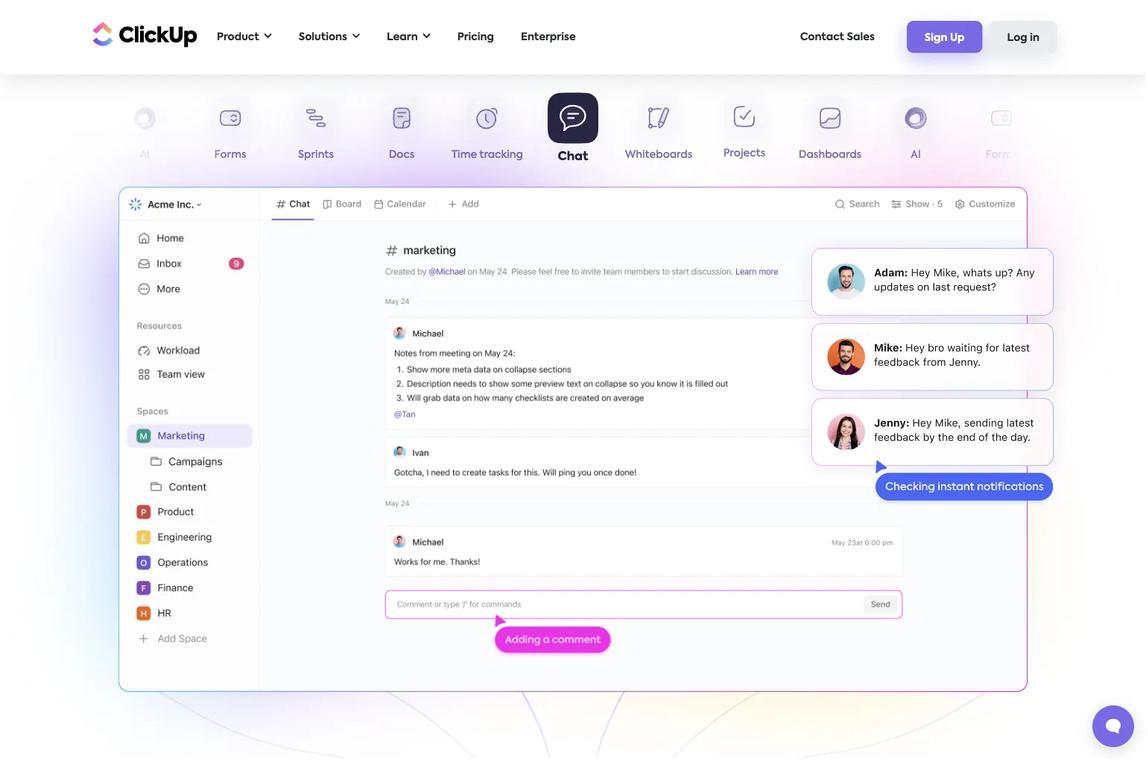 Task type: locate. For each thing, give the bounding box(es) containing it.
1 horizontal spatial forms button
[[959, 98, 1044, 167]]

clickup image
[[89, 20, 197, 48]]

0 horizontal spatial dashboards
[[27, 150, 90, 160]]

tracking
[[479, 150, 523, 160]]

1 horizontal spatial dashboards button
[[787, 98, 873, 167]]

sprints
[[298, 150, 334, 160], [1069, 150, 1105, 160]]

learn
[[387, 32, 418, 42]]

learn button
[[379, 22, 438, 52]]

1 horizontal spatial sprints
[[1069, 150, 1105, 160]]

0 horizontal spatial forms
[[214, 150, 246, 160]]

log
[[1007, 33, 1027, 43]]

1 sprints button from the left
[[273, 98, 359, 167]]

chat image
[[118, 187, 1028, 692], [793, 231, 1072, 507]]

1 horizontal spatial dashboards
[[799, 150, 862, 160]]

ai
[[139, 150, 150, 160], [911, 150, 921, 160]]

1 forms from the left
[[214, 150, 246, 160]]

2 sprints from the left
[[1069, 150, 1105, 160]]

enterprise
[[521, 32, 576, 42]]

sales
[[847, 32, 875, 42]]

dashboards button
[[16, 98, 102, 167], [787, 98, 873, 167]]

1 ai button from the left
[[102, 98, 187, 167]]

sprints button
[[273, 98, 359, 167], [1044, 98, 1130, 167]]

sign up button
[[907, 21, 983, 53]]

solutions
[[299, 32, 347, 42]]

1 horizontal spatial ai button
[[873, 98, 959, 167]]

log in link
[[989, 21, 1057, 53]]

log in
[[1007, 33, 1039, 43]]

2 forms from the left
[[985, 150, 1017, 160]]

0 horizontal spatial ai
[[139, 150, 150, 160]]

0 horizontal spatial sprints button
[[273, 98, 359, 167]]

sign
[[925, 33, 947, 43]]

pricing
[[457, 32, 494, 42]]

pricing link
[[450, 22, 501, 52]]

sign up
[[925, 33, 965, 43]]

whiteboards button
[[616, 98, 702, 167]]

forms button
[[187, 98, 273, 167], [959, 98, 1044, 167]]

2 ai button from the left
[[873, 98, 959, 167]]

contact sales link
[[793, 22, 882, 52]]

2 sprints button from the left
[[1044, 98, 1130, 167]]

1 forms button from the left
[[187, 98, 273, 167]]

time
[[452, 150, 477, 160]]

1 horizontal spatial ai
[[911, 150, 921, 160]]

projects button
[[702, 98, 787, 167]]

in
[[1030, 33, 1039, 43]]

2 dashboards from the left
[[799, 150, 862, 160]]

1 horizontal spatial sprints button
[[1044, 98, 1130, 167]]

0 horizontal spatial forms button
[[187, 98, 273, 167]]

forms
[[214, 150, 246, 160], [985, 150, 1017, 160]]

chat button
[[530, 92, 616, 167]]

0 horizontal spatial dashboards button
[[16, 98, 102, 167]]

whiteboards
[[625, 150, 692, 160]]

dashboards
[[27, 150, 90, 160], [799, 150, 862, 160]]

0 horizontal spatial ai button
[[102, 98, 187, 167]]

0 horizontal spatial sprints
[[298, 150, 334, 160]]

ai button
[[102, 98, 187, 167], [873, 98, 959, 167]]

1 horizontal spatial forms
[[985, 150, 1017, 160]]

1 sprints from the left
[[298, 150, 334, 160]]



Task type: vqa. For each thing, say whether or not it's contained in the screenshot.
whiteboards image
no



Task type: describe. For each thing, give the bounding box(es) containing it.
2 dashboards button from the left
[[787, 98, 873, 167]]

time tracking
[[452, 150, 523, 160]]

1 dashboards button from the left
[[16, 98, 102, 167]]

docs button
[[359, 98, 444, 167]]

product
[[217, 32, 259, 42]]

2 ai from the left
[[911, 150, 921, 160]]

solutions button
[[291, 22, 367, 52]]

2 forms button from the left
[[959, 98, 1044, 167]]

projects
[[723, 150, 765, 160]]

up
[[950, 33, 965, 43]]

1 ai from the left
[[139, 150, 150, 160]]

enterprise link
[[513, 22, 583, 52]]

docs
[[389, 150, 415, 160]]

contact sales
[[800, 32, 875, 42]]

contact
[[800, 32, 844, 42]]

time tracking button
[[444, 98, 530, 167]]

product button
[[209, 22, 279, 52]]

chat
[[558, 151, 588, 162]]

1 dashboards from the left
[[27, 150, 90, 160]]



